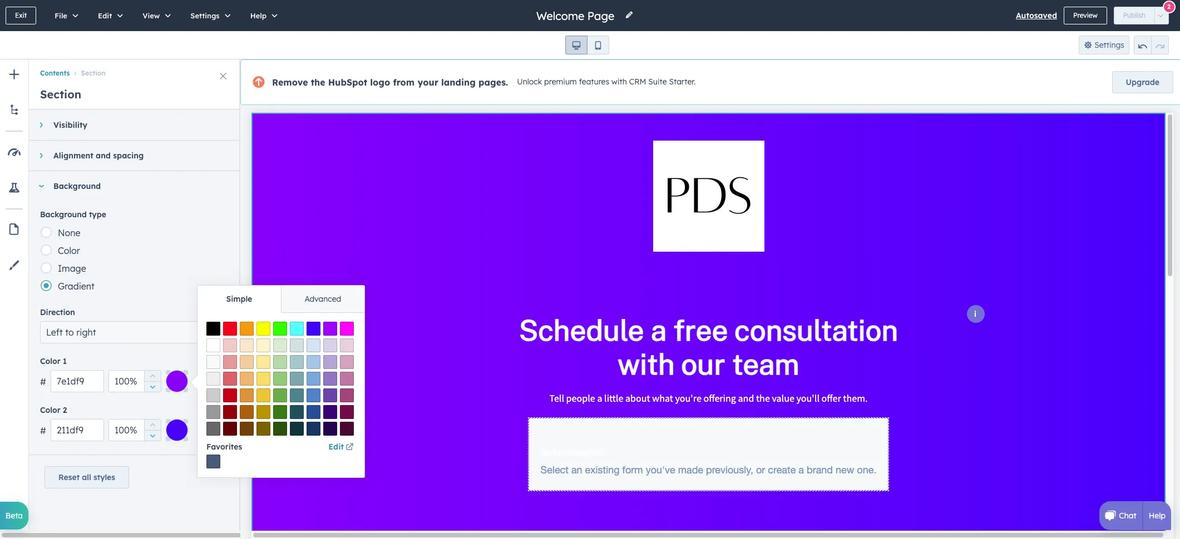 Task type: vqa. For each thing, say whether or not it's contained in the screenshot.
list containing Display
no



Task type: describe. For each thing, give the bounding box(es) containing it.
suite
[[649, 77, 667, 87]]

opacity input text field
[[109, 371, 161, 393]]

#274e13, 100 opacity image
[[273, 422, 287, 436]]

caret image for background
[[38, 185, 45, 188]]

crm
[[629, 77, 646, 87]]

#93c47d, 100 opacity image
[[273, 372, 287, 386]]

your
[[418, 77, 439, 88]]

background for background type
[[40, 210, 87, 220]]

#fce5cd, 100 opacity image
[[240, 339, 254, 353]]

group up features
[[566, 36, 609, 55]]

publish button
[[1114, 7, 1155, 24]]

advanced link
[[281, 286, 365, 313]]

#cc0201, 100 opacity image
[[223, 389, 237, 403]]

from
[[393, 77, 415, 88]]

#9fc5e8, 100 opacity image
[[307, 356, 321, 370]]

features
[[579, 77, 610, 87]]

hubspot
[[328, 77, 367, 88]]

beta
[[6, 512, 23, 522]]

premium
[[544, 77, 577, 87]]

#f9cb9c, 100 opacity image
[[240, 356, 254, 370]]

advanced
[[305, 294, 341, 304]]

#fafafa, 100 opacity image
[[206, 356, 220, 370]]

#20124d, 100 opacity image
[[323, 422, 337, 436]]

caret image
[[40, 153, 43, 159]]

1 vertical spatial help
[[1149, 512, 1166, 522]]

#fff2cc, 100 opacity image
[[257, 339, 271, 353]]

gradient
[[58, 281, 95, 292]]

#b4a7d6, 100 opacity image
[[323, 356, 337, 370]]

edit inside button
[[98, 11, 112, 20]]

#ff00ff, 100 opacity image
[[340, 322, 354, 336]]

#ff9902, 100 opacity image
[[240, 322, 254, 336]]

logo
[[370, 77, 390, 88]]

publish group
[[1114, 7, 1169, 24]]

help button
[[239, 0, 286, 31]]

edit link
[[329, 441, 356, 454]]

#4c1130, 100 opacity image
[[340, 422, 354, 436]]

0 horizontal spatial settings
[[191, 11, 220, 20]]

# for color 1
[[40, 377, 46, 388]]

#351c75, 100 opacity image
[[323, 406, 337, 420]]

#e06666, 100 opacity image
[[223, 372, 237, 386]]

#b45f06, 100 opacity image
[[240, 406, 254, 420]]

#3d85c6, 100 opacity image
[[307, 389, 321, 403]]

color 2
[[40, 406, 67, 416]]

#d9ead3, 100 opacity image
[[273, 339, 287, 353]]

#ffff04, 100 opacity image
[[257, 322, 271, 336]]

#666666, 100 opacity image
[[206, 422, 220, 436]]

#ffe599, 100 opacity image
[[257, 356, 271, 370]]

upgrade
[[1126, 77, 1160, 87]]

background type
[[40, 210, 106, 220]]

#741b47, 100 opacity image
[[340, 406, 354, 420]]

1 vertical spatial section
[[40, 87, 81, 101]]

#ea9999, 100 opacity image
[[223, 356, 237, 370]]

color for color
[[58, 245, 80, 257]]

upgrade link
[[1112, 71, 1174, 94]]

preview button
[[1064, 7, 1107, 24]]

left to right
[[46, 327, 96, 338]]

color for color 1
[[40, 357, 60, 367]]

#b6d7a8, 100 opacity image
[[273, 356, 287, 370]]

close image
[[220, 73, 227, 80]]

#8e7cc3, 100 opacity image
[[323, 372, 337, 386]]

section button
[[70, 69, 106, 78]]

#0c5394, 100 opacity image
[[307, 406, 321, 420]]

background for background
[[53, 181, 101, 191]]

tab list containing simple
[[198, 286, 365, 313]]

#f1c233, 100 opacity image
[[257, 389, 271, 403]]

#d9d2e9, 100 opacity image
[[323, 339, 337, 353]]

group down publish group
[[1134, 36, 1169, 55]]

#cfe2f3, 100 opacity image
[[307, 339, 321, 353]]

#ffd966, 100 opacity image
[[257, 372, 271, 386]]

0 horizontal spatial settings button
[[179, 0, 239, 31]]

simple link
[[198, 286, 281, 313]]

file button
[[43, 0, 86, 31]]

color for color 2
[[40, 406, 60, 416]]

#f4cccc, 100 opacity image
[[223, 339, 237, 353]]

#9a00ff, 100 opacity image
[[323, 322, 337, 336]]

and
[[96, 151, 111, 161]]

direction
[[40, 308, 75, 318]]

#ff0201, 100 opacity image
[[223, 322, 237, 336]]

chat
[[1119, 512, 1137, 522]]

#c27ba0, 100 opacity image
[[340, 372, 354, 386]]

link opens in a new window image
[[346, 444, 354, 453]]

#990100, 100 opacity image
[[223, 406, 237, 420]]

1
[[63, 357, 67, 367]]

# for color 2
[[40, 426, 46, 437]]

to
[[65, 327, 74, 338]]

alignment
[[53, 151, 93, 161]]

favorites
[[206, 442, 242, 453]]



Task type: locate. For each thing, give the bounding box(es) containing it.
color 1
[[40, 357, 67, 367]]

#0600ff, 100 opacity image
[[307, 322, 321, 336]]

caret image
[[40, 122, 43, 129], [38, 185, 45, 188]]

tab list
[[198, 286, 365, 313]]

1 horizontal spatial help
[[1149, 512, 1166, 522]]

tab panel
[[198, 313, 365, 478]]

#999999, 100 opacity image
[[206, 406, 220, 420]]

left
[[46, 327, 63, 338]]

#69a84f, 100 opacity image
[[273, 389, 287, 403]]

1 vertical spatial settings button
[[1079, 36, 1130, 55]]

color down 'none'
[[58, 245, 80, 257]]

view button
[[131, 0, 179, 31]]

preview
[[1074, 11, 1098, 19]]

color down color 1
[[40, 406, 60, 416]]

#7f6001, 100 opacity image
[[257, 422, 271, 436]]

styles
[[93, 473, 115, 483]]

none
[[58, 228, 80, 239]]

image
[[58, 263, 86, 274]]

contents
[[40, 69, 70, 78]]

with
[[612, 77, 627, 87]]

landing
[[441, 77, 476, 88]]

contents button
[[40, 69, 70, 78]]

#ffffff, 100 opacity image
[[206, 339, 220, 353]]

2 down 1
[[63, 406, 67, 416]]

#425b76, 100 opacity image
[[206, 455, 220, 469]]

settings
[[191, 11, 220, 20], [1095, 40, 1125, 50]]

2 right publish button
[[1168, 3, 1171, 10]]

1 vertical spatial 2
[[63, 406, 67, 416]]

edit inside tab panel
[[329, 442, 344, 453]]

1 horizontal spatial 2
[[1168, 3, 1171, 10]]

#660000, 100 opacity image
[[223, 422, 237, 436]]

1 horizontal spatial settings button
[[1079, 36, 1130, 55]]

None text field
[[51, 371, 104, 393]]

1 vertical spatial edit
[[329, 442, 344, 453]]

0 vertical spatial section
[[81, 69, 106, 78]]

settings down the preview button
[[1095, 40, 1125, 50]]

#783f04, 100 opacity image
[[240, 422, 254, 436]]

background
[[53, 181, 101, 191], [40, 210, 87, 220]]

#ead1dc, 100 opacity image
[[340, 339, 354, 353]]

None text field
[[51, 420, 104, 442]]

0 vertical spatial background
[[53, 181, 101, 191]]

settings button
[[179, 0, 239, 31], [1079, 36, 1130, 55]]

#a2c4c9, 100 opacity image
[[290, 356, 304, 370]]

caret image for visibility
[[40, 122, 43, 129]]

publish
[[1124, 11, 1146, 19]]

1 vertical spatial background
[[40, 210, 87, 220]]

0 vertical spatial caret image
[[40, 122, 43, 129]]

#d5a6bd, 100 opacity image
[[340, 356, 354, 370]]

#000000, 100 opacity image
[[206, 322, 220, 336]]

#00ff03, 100 opacity image
[[273, 322, 287, 336]]

#37761d, 100 opacity image
[[273, 406, 287, 420]]

edit left link opens in a new window image
[[329, 442, 344, 453]]

color
[[58, 245, 80, 257], [40, 357, 60, 367], [40, 406, 60, 416]]

group
[[566, 36, 609, 55], [1134, 36, 1169, 55], [144, 371, 161, 393], [144, 420, 161, 442]]

spacing
[[113, 151, 144, 161]]

exit link
[[6, 7, 36, 24]]

1 horizontal spatial edit
[[329, 442, 344, 453]]

0 horizontal spatial help
[[250, 11, 267, 20]]

reset all styles
[[58, 473, 115, 483]]

# down color 1
[[40, 377, 46, 388]]

#e69138, 100 opacity image
[[240, 389, 254, 403]]

file
[[55, 11, 67, 20]]

pages.
[[479, 77, 508, 88]]

#073763, 100 opacity image
[[307, 422, 321, 436]]

reset all styles button
[[45, 467, 129, 489]]

0 horizontal spatial 2
[[63, 406, 67, 416]]

visibility button
[[29, 110, 229, 140]]

caret image down caret image
[[38, 185, 45, 188]]

beta button
[[0, 503, 28, 530]]

visibility
[[53, 120, 87, 130]]

autosaved
[[1016, 11, 1058, 21]]

section
[[81, 69, 106, 78], [40, 87, 81, 101]]

color left 1
[[40, 357, 60, 367]]

#eeeeee, 100 opacity image
[[206, 372, 220, 386]]

navigation containing contents
[[29, 60, 240, 80]]

None field
[[535, 8, 618, 23]]

#a64d79, 100 opacity image
[[340, 389, 354, 403]]

edit right file button
[[98, 11, 112, 20]]

0 vertical spatial settings
[[191, 11, 220, 20]]

#134f5c, 100 opacity image
[[290, 406, 304, 420]]

remove the hubspot logo from your landing pages.
[[272, 77, 508, 88]]

link opens in a new window image
[[346, 444, 354, 453]]

0 vertical spatial 2
[[1168, 3, 1171, 10]]

caret image left visibility
[[40, 122, 43, 129]]

1 vertical spatial #
[[40, 426, 46, 437]]

#6fa8dc, 100 opacity image
[[307, 372, 321, 386]]

0 vertical spatial color
[[58, 245, 80, 257]]

# down color 2
[[40, 426, 46, 437]]

edit
[[98, 11, 112, 20], [329, 442, 344, 453]]

alignment and spacing
[[53, 151, 144, 161]]

opacity input text field
[[109, 420, 161, 442]]

#45818e, 100 opacity image
[[290, 389, 304, 403]]

the
[[311, 77, 325, 88]]

#00ffff, 100 opacity image
[[290, 322, 304, 336]]

starter.
[[669, 77, 696, 87]]

background up 'none'
[[40, 210, 87, 220]]

left to right button
[[40, 322, 229, 344]]

#76a5af, 100 opacity image
[[290, 372, 304, 386]]

alignment and spacing button
[[29, 141, 229, 171]]

#d0e0e3, 100 opacity image
[[290, 339, 304, 353]]

1 vertical spatial settings
[[1095, 40, 1125, 50]]

simple
[[226, 294, 252, 304]]

background up 'background type'
[[53, 181, 101, 191]]

1 vertical spatial caret image
[[38, 185, 45, 188]]

reset
[[58, 473, 80, 483]]

settings right view button
[[191, 11, 220, 20]]

0 vertical spatial help
[[250, 11, 267, 20]]

autosaved button
[[1016, 9, 1058, 22]]

2 vertical spatial color
[[40, 406, 60, 416]]

group down opacity input text box
[[144, 420, 161, 442]]

right
[[76, 327, 96, 338]]

#bf9002, 100 opacity image
[[257, 406, 271, 420]]

section right contents button
[[81, 69, 106, 78]]

group up opacity input text field
[[144, 371, 161, 393]]

1 vertical spatial color
[[40, 357, 60, 367]]

2 # from the top
[[40, 426, 46, 437]]

type
[[89, 210, 106, 220]]

0 vertical spatial #
[[40, 377, 46, 388]]

view
[[143, 11, 160, 20]]

1 # from the top
[[40, 377, 46, 388]]

#674ea7, 100 opacity image
[[323, 389, 337, 403]]

0 vertical spatial edit
[[98, 11, 112, 20]]

#
[[40, 377, 46, 388], [40, 426, 46, 437]]

1 horizontal spatial settings
[[1095, 40, 1125, 50]]

caret image inside visibility dropdown button
[[40, 122, 43, 129]]

0 vertical spatial settings button
[[179, 0, 239, 31]]

edit button
[[86, 0, 131, 31]]

2
[[1168, 3, 1171, 10], [63, 406, 67, 416]]

caret image inside background dropdown button
[[38, 185, 45, 188]]

navigation
[[29, 60, 240, 80]]

background inside dropdown button
[[53, 181, 101, 191]]

exit
[[15, 11, 27, 19]]

section down the contents
[[40, 87, 81, 101]]

help inside help button
[[250, 11, 267, 20]]

remove
[[272, 77, 308, 88]]

#0c343d, 100 opacity image
[[290, 422, 304, 436]]

unlock premium features with crm suite starter.
[[517, 77, 696, 87]]

help
[[250, 11, 267, 20], [1149, 512, 1166, 522]]

tab panel containing favorites
[[198, 313, 365, 478]]

background button
[[29, 171, 229, 201]]

#f6b26b, 100 opacity image
[[240, 372, 254, 386]]

#cccccc, 100 opacity image
[[206, 389, 220, 403]]

0 horizontal spatial edit
[[98, 11, 112, 20]]

unlock
[[517, 77, 542, 87]]

all
[[82, 473, 91, 483]]



